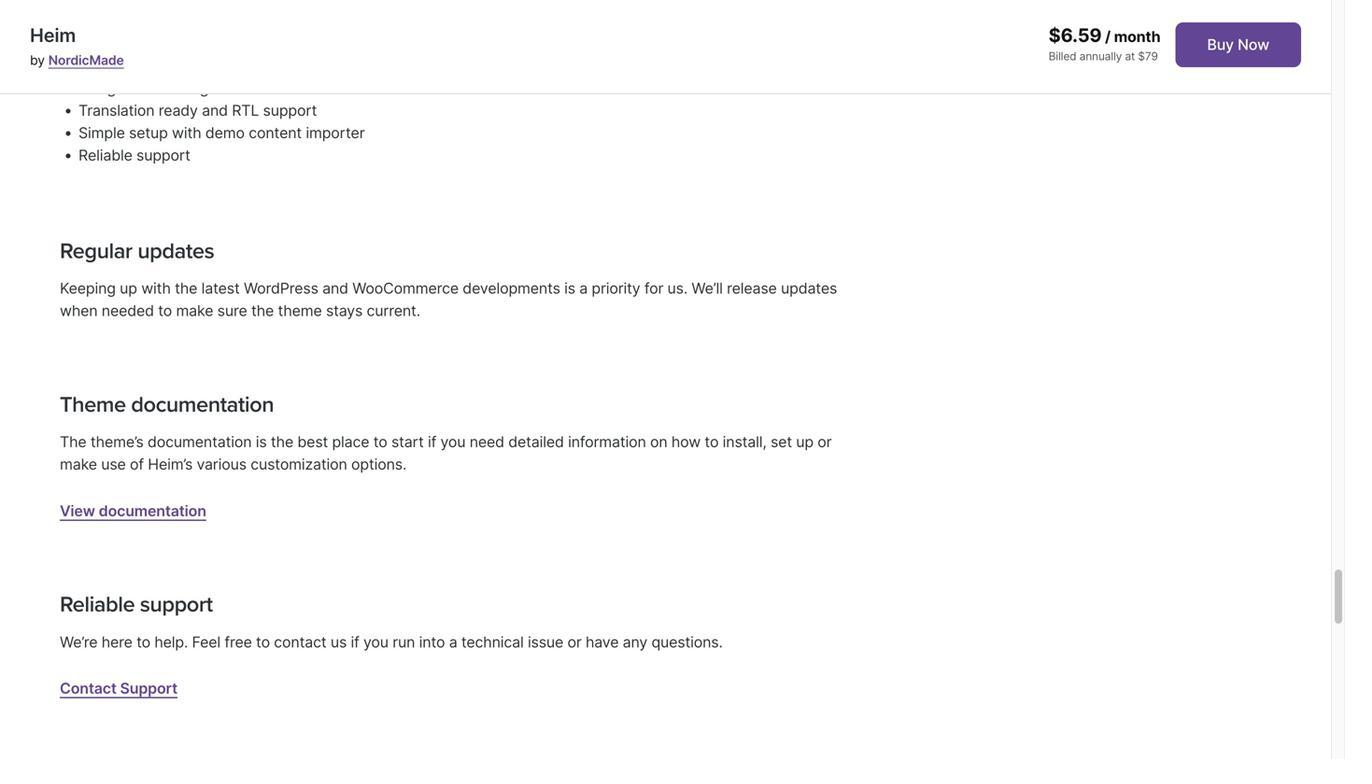 Task type: vqa. For each thing, say whether or not it's contained in the screenshot.
and inside the Cart Panel With Quantity Selection Search Panel With Custom Suggestions Google Fonts Integration Translation Ready And Rtl Support Simple Setup With Demo Content Importer Reliable Support
yes



Task type: locate. For each thing, give the bounding box(es) containing it.
install,
[[723, 433, 767, 451]]

with left quantity
[[154, 34, 184, 52]]

1 horizontal spatial or
[[818, 433, 832, 451]]

1 horizontal spatial a
[[579, 279, 588, 298]]

here
[[102, 633, 132, 651]]

release
[[727, 279, 777, 298]]

month
[[1114, 28, 1161, 46]]

wordpress
[[244, 279, 318, 298]]

theme's
[[90, 433, 144, 451]]

1 vertical spatial you
[[363, 633, 389, 651]]

view documentation
[[60, 502, 206, 520]]

the theme's documentation is the best place to start if you need detailed information on how to install, set up or make use of heim's various customization options.
[[60, 433, 832, 474]]

if
[[428, 433, 436, 451], [351, 633, 359, 651]]

options.
[[351, 455, 407, 474]]

a left priority
[[579, 279, 588, 298]]

1 vertical spatial updates
[[781, 279, 837, 298]]

0 vertical spatial up
[[120, 279, 137, 298]]

start
[[391, 433, 424, 451]]

1 horizontal spatial is
[[564, 279, 575, 298]]

is
[[564, 279, 575, 298], [256, 433, 267, 451]]

1 vertical spatial reliable
[[60, 592, 135, 618]]

we'll
[[692, 279, 723, 298]]

1 vertical spatial a
[[449, 633, 457, 651]]

theme documentation
[[60, 392, 274, 418]]

0 vertical spatial the
[[175, 279, 197, 298]]

1 vertical spatial documentation
[[148, 433, 252, 451]]

a inside keeping up with the latest wordpress and woocommerce developments is a priority for us. we'll release updates when needed to make sure the theme stays current.
[[579, 279, 588, 298]]

make down latest
[[176, 302, 213, 320]]

you inside the theme's documentation is the best place to start if you need detailed information on how to install, set up or make use of heim's various customization options.
[[440, 433, 466, 451]]

a right into
[[449, 633, 457, 651]]

we're here to help. feel free to contact us if you run into a technical issue or have any questions.
[[60, 633, 723, 651]]

make inside the theme's documentation is the best place to start if you need detailed information on how to install, set up or make use of heim's various customization options.
[[60, 455, 97, 474]]

regular
[[60, 238, 132, 264]]

0 horizontal spatial if
[[351, 633, 359, 651]]

panel up search
[[113, 34, 150, 52]]

1 vertical spatial up
[[796, 433, 814, 451]]

1 horizontal spatial and
[[322, 279, 348, 298]]

the down wordpress
[[251, 302, 274, 320]]

buy now
[[1207, 35, 1270, 54]]

0 vertical spatial if
[[428, 433, 436, 451]]

support up help.
[[140, 592, 213, 618]]

1 vertical spatial make
[[60, 455, 97, 474]]

for
[[644, 279, 663, 298]]

0 horizontal spatial make
[[60, 455, 97, 474]]

0 vertical spatial support
[[263, 101, 317, 120]]

of
[[130, 455, 144, 474]]

buy
[[1207, 35, 1234, 54]]

make
[[176, 302, 213, 320], [60, 455, 97, 474]]

1 horizontal spatial you
[[440, 433, 466, 451]]

1 horizontal spatial make
[[176, 302, 213, 320]]

or right set
[[818, 433, 832, 451]]

needed
[[102, 302, 154, 320]]

us.
[[668, 279, 688, 298]]

is up customization
[[256, 433, 267, 451]]

content
[[249, 124, 302, 142]]

if right us
[[351, 633, 359, 651]]

0 vertical spatial updates
[[138, 238, 214, 264]]

billed
[[1049, 50, 1077, 63]]

if right the start
[[428, 433, 436, 451]]

0 vertical spatial documentation
[[131, 392, 274, 418]]

reliable support
[[60, 592, 213, 618]]

is left priority
[[564, 279, 575, 298]]

1 horizontal spatial updates
[[781, 279, 837, 298]]

reliable up we're
[[60, 592, 135, 618]]

with down ready
[[172, 124, 201, 142]]

1 vertical spatial and
[[322, 279, 348, 298]]

up up needed
[[120, 279, 137, 298]]

reliable down 'simple'
[[78, 146, 132, 164]]

0 horizontal spatial you
[[363, 633, 389, 651]]

panel
[[113, 34, 150, 52], [131, 57, 168, 75]]

documentation for view documentation
[[99, 502, 206, 520]]

you left run
[[363, 633, 389, 651]]

a
[[579, 279, 588, 298], [449, 633, 457, 651]]

0 vertical spatial is
[[564, 279, 575, 298]]

translation
[[78, 101, 155, 120]]

2 vertical spatial the
[[271, 433, 293, 451]]

updates inside keeping up with the latest wordpress and woocommerce developments is a priority for us. we'll release updates when needed to make sure the theme stays current.
[[781, 279, 837, 298]]

documentation inside the theme's documentation is the best place to start if you need detailed information on how to install, set up or make use of heim's various customization options.
[[148, 433, 252, 451]]

you
[[440, 433, 466, 451], [363, 633, 389, 651]]

2 vertical spatial documentation
[[99, 502, 206, 520]]

to inside keeping up with the latest wordpress and woocommerce developments is a priority for us. we'll release updates when needed to make sure the theme stays current.
[[158, 302, 172, 320]]

0 vertical spatial or
[[818, 433, 832, 451]]

priority
[[592, 279, 640, 298]]

updates right "release" at top right
[[781, 279, 837, 298]]

0 vertical spatial and
[[202, 101, 228, 120]]

contact
[[274, 633, 327, 651]]

and down integration
[[202, 101, 228, 120]]

0 horizontal spatial updates
[[138, 238, 214, 264]]

updates
[[138, 238, 214, 264], [781, 279, 837, 298]]

to
[[158, 302, 172, 320], [373, 433, 387, 451], [705, 433, 719, 451], [137, 633, 150, 651], [256, 633, 270, 651]]

if for us
[[351, 633, 359, 651]]

and up stays
[[322, 279, 348, 298]]

to up options.
[[373, 433, 387, 451]]

1 vertical spatial the
[[251, 302, 274, 320]]

the up customization
[[271, 433, 293, 451]]

0 vertical spatial make
[[176, 302, 213, 320]]

support down setup
[[136, 146, 190, 164]]

questions.
[[652, 633, 723, 651]]

0 horizontal spatial and
[[202, 101, 228, 120]]

you for run
[[363, 633, 389, 651]]

to right needed
[[158, 302, 172, 320]]

various
[[197, 455, 247, 474]]

panel up fonts
[[131, 57, 168, 75]]

the
[[175, 279, 197, 298], [251, 302, 274, 320], [271, 433, 293, 451]]

custom
[[206, 57, 257, 75]]

0 horizontal spatial is
[[256, 433, 267, 451]]

set
[[771, 433, 792, 451]]

1 horizontal spatial up
[[796, 433, 814, 451]]

up right set
[[796, 433, 814, 451]]

support
[[263, 101, 317, 120], [136, 146, 190, 164], [140, 592, 213, 618]]

with up integration
[[172, 57, 202, 75]]

1 vertical spatial is
[[256, 433, 267, 451]]

stays
[[326, 302, 363, 320]]

and inside cart panel with quantity selection search panel with custom suggestions google fonts integration translation ready and rtl support simple setup with demo content importer reliable support
[[202, 101, 228, 120]]

or left have at the bottom left
[[568, 633, 582, 651]]

0 vertical spatial you
[[440, 433, 466, 451]]

make down the
[[60, 455, 97, 474]]

with up needed
[[141, 279, 171, 298]]

support up content
[[263, 101, 317, 120]]

nordicmade link
[[48, 52, 124, 68]]

rtl
[[232, 101, 259, 120]]

need
[[470, 433, 504, 451]]

if for start
[[428, 433, 436, 451]]

have
[[586, 633, 619, 651]]

when
[[60, 302, 98, 320]]

updates up latest
[[138, 238, 214, 264]]

issue
[[528, 633, 563, 651]]

or inside the theme's documentation is the best place to start if you need detailed information on how to install, set up or make use of heim's various customization options.
[[818, 433, 832, 451]]

us
[[331, 633, 347, 651]]

with inside keeping up with the latest wordpress and woocommerce developments is a priority for us. we'll release updates when needed to make sure the theme stays current.
[[141, 279, 171, 298]]

1 vertical spatial if
[[351, 633, 359, 651]]

free
[[225, 633, 252, 651]]

0 horizontal spatial or
[[568, 633, 582, 651]]

0 vertical spatial reliable
[[78, 146, 132, 164]]

0 horizontal spatial up
[[120, 279, 137, 298]]

0 vertical spatial a
[[579, 279, 588, 298]]

1 horizontal spatial if
[[428, 433, 436, 451]]

if inside the theme's documentation is the best place to start if you need detailed information on how to install, set up or make use of heim's various customization options.
[[428, 433, 436, 451]]

or
[[818, 433, 832, 451], [568, 633, 582, 651]]

documentation
[[131, 392, 274, 418], [148, 433, 252, 451], [99, 502, 206, 520]]

support
[[120, 680, 178, 698]]

woocommerce
[[352, 279, 459, 298]]

1 vertical spatial panel
[[131, 57, 168, 75]]

you left need
[[440, 433, 466, 451]]

the inside the theme's documentation is the best place to start if you need detailed information on how to install, set up or make use of heim's various customization options.
[[271, 433, 293, 451]]

the left latest
[[175, 279, 197, 298]]

reliable
[[78, 146, 132, 164], [60, 592, 135, 618]]



Task type: describe. For each thing, give the bounding box(es) containing it.
ready
[[159, 101, 198, 120]]

$79
[[1138, 50, 1158, 63]]

theme
[[60, 392, 126, 418]]

heim's
[[148, 455, 193, 474]]

cart
[[78, 34, 109, 52]]

$6.59 / month billed annually at $79
[[1049, 24, 1161, 63]]

by
[[30, 52, 45, 68]]

detailed
[[508, 433, 564, 451]]

to right 'here'
[[137, 633, 150, 651]]

quantity
[[188, 34, 244, 52]]

sure
[[217, 302, 247, 320]]

simple
[[78, 124, 125, 142]]

feel
[[192, 633, 220, 651]]

1 vertical spatial or
[[568, 633, 582, 651]]

regular updates
[[60, 238, 214, 264]]

heim
[[30, 24, 76, 47]]

view
[[60, 502, 95, 520]]

and inside keeping up with the latest wordpress and woocommerce developments is a priority for us. we'll release updates when needed to make sure the theme stays current.
[[322, 279, 348, 298]]

is inside keeping up with the latest wordpress and woocommerce developments is a priority for us. we'll release updates when needed to make sure the theme stays current.
[[564, 279, 575, 298]]

fonts
[[132, 79, 170, 97]]

integration
[[174, 79, 248, 97]]

buy now link
[[1176, 22, 1301, 67]]

keeping
[[60, 279, 116, 298]]

run
[[393, 633, 415, 651]]

to right how on the bottom of the page
[[705, 433, 719, 451]]

into
[[419, 633, 445, 651]]

now
[[1238, 35, 1270, 54]]

best
[[297, 433, 328, 451]]

0 vertical spatial panel
[[113, 34, 150, 52]]

how
[[672, 433, 701, 451]]

contact
[[60, 680, 117, 698]]

to right 'free'
[[256, 633, 270, 651]]

demo
[[205, 124, 245, 142]]

contact support link
[[60, 680, 178, 698]]

setup
[[129, 124, 168, 142]]

suggestions
[[261, 57, 345, 75]]

the
[[60, 433, 86, 451]]

google
[[78, 79, 128, 97]]

latest
[[201, 279, 240, 298]]

information
[[568, 433, 646, 451]]

heim by nordicmade
[[30, 24, 124, 68]]

up inside the theme's documentation is the best place to start if you need detailed information on how to install, set up or make use of heim's various customization options.
[[796, 433, 814, 451]]

we're
[[60, 633, 98, 651]]

1 vertical spatial support
[[136, 146, 190, 164]]

cart panel with quantity selection search panel with custom suggestions google fonts integration translation ready and rtl support simple setup with demo content importer reliable support
[[78, 34, 365, 164]]

$6.59
[[1049, 24, 1102, 47]]

on
[[650, 433, 668, 451]]

you for need
[[440, 433, 466, 451]]

view documentation link
[[60, 502, 206, 520]]

developments
[[463, 279, 560, 298]]

help.
[[154, 633, 188, 651]]

customization
[[251, 455, 347, 474]]

0 horizontal spatial a
[[449, 633, 457, 651]]

keeping up with the latest wordpress and woocommerce developments is a priority for us. we'll release updates when needed to make sure the theme stays current.
[[60, 279, 837, 320]]

at
[[1125, 50, 1135, 63]]

/
[[1105, 28, 1111, 46]]

annually
[[1080, 50, 1122, 63]]

search
[[78, 57, 127, 75]]

up inside keeping up with the latest wordpress and woocommerce developments is a priority for us. we'll release updates when needed to make sure the theme stays current.
[[120, 279, 137, 298]]

any
[[623, 633, 648, 651]]

documentation for theme documentation
[[131, 392, 274, 418]]

importer
[[306, 124, 365, 142]]

use
[[101, 455, 126, 474]]

technical
[[461, 633, 524, 651]]

contact support
[[60, 680, 178, 698]]

make inside keeping up with the latest wordpress and woocommerce developments is a priority for us. we'll release updates when needed to make sure the theme stays current.
[[176, 302, 213, 320]]

2 vertical spatial support
[[140, 592, 213, 618]]

theme
[[278, 302, 322, 320]]

nordicmade
[[48, 52, 124, 68]]

is inside the theme's documentation is the best place to start if you need detailed information on how to install, set up or make use of heim's various customization options.
[[256, 433, 267, 451]]

place
[[332, 433, 369, 451]]

selection
[[248, 34, 311, 52]]

reliable inside cart panel with quantity selection search panel with custom suggestions google fonts integration translation ready and rtl support simple setup with demo content importer reliable support
[[78, 146, 132, 164]]

current.
[[367, 302, 420, 320]]



